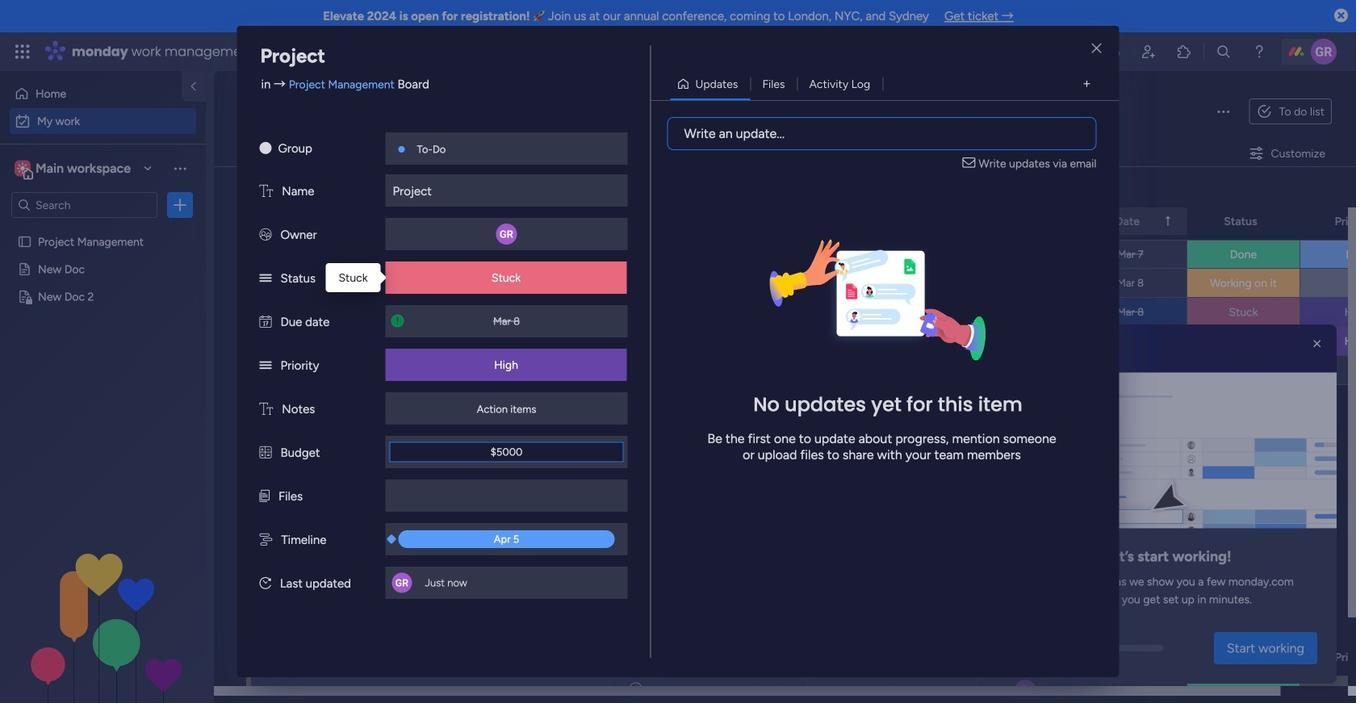 Task type: vqa. For each thing, say whether or not it's contained in the screenshot.
dialog
yes



Task type: describe. For each thing, give the bounding box(es) containing it.
v2 overdue deadline image
[[391, 314, 404, 329]]

dapulse numbers column image
[[260, 446, 272, 460]]

0 horizontal spatial lottie animation element
[[0, 540, 206, 703]]

select product image
[[15, 44, 31, 60]]

dapulse text column image
[[260, 402, 273, 417]]

dapulse text column image
[[260, 184, 273, 199]]

add view image
[[1084, 78, 1091, 90]]

update feed image
[[1105, 44, 1122, 60]]

Filter dashboard by text search field
[[313, 174, 460, 199]]

private board image
[[17, 289, 32, 304]]

v2 status image
[[260, 359, 272, 373]]

2 vertical spatial option
[[0, 227, 206, 230]]

close image
[[1092, 43, 1102, 55]]

v2 sun image
[[260, 141, 272, 156]]

2 sort image from the top
[[1162, 651, 1175, 664]]

v2 file column image
[[260, 489, 270, 504]]

2 public board image from the top
[[17, 261, 32, 277]]

views and tools element
[[823, 36, 1337, 68]]

1 sort image from the top
[[1162, 215, 1175, 228]]

invite members image
[[1141, 44, 1157, 60]]

search everything image
[[1216, 44, 1232, 60]]

0 vertical spatial lottie animation element
[[1030, 325, 1337, 527]]



Task type: locate. For each thing, give the bounding box(es) containing it.
envelope o image
[[963, 155, 979, 172]]

1 vertical spatial sort image
[[1162, 651, 1175, 664]]

tab
[[238, 140, 296, 166], [296, 140, 375, 166]]

lottie animation element
[[1030, 325, 1337, 527], [0, 540, 206, 703]]

2 tab from the left
[[296, 140, 375, 166]]

v2 status image
[[260, 271, 272, 286]]

1 public board image from the top
[[17, 234, 32, 249]]

0 vertical spatial option
[[10, 81, 172, 107]]

Search in workspace field
[[34, 196, 135, 214]]

public board image
[[17, 234, 32, 249], [17, 261, 32, 277]]

close image
[[1310, 336, 1326, 352]]

v2 multiple person column image
[[260, 228, 272, 242]]

1 vertical spatial public board image
[[17, 261, 32, 277]]

1 horizontal spatial lottie animation element
[[1030, 325, 1337, 527]]

dapulse timeline column image
[[260, 533, 272, 547]]

0 vertical spatial public board image
[[17, 234, 32, 249]]

column header
[[808, 208, 978, 235], [1075, 208, 1188, 235], [1075, 644, 1188, 671]]

1 tab from the left
[[238, 140, 296, 166]]

tab list
[[238, 140, 375, 166]]

tab up filter dashboard by text search box
[[296, 140, 375, 166]]

dapulse date column image
[[260, 315, 272, 329]]

help image
[[1252, 44, 1268, 60]]

v2 pulse updated log image
[[260, 577, 271, 591]]

list box
[[0, 225, 206, 528]]

1 vertical spatial option
[[10, 108, 196, 134]]

0 vertical spatial sort image
[[1162, 215, 1175, 228]]

tab up dapulse text column icon at the top left of the page
[[238, 140, 296, 166]]

greg robinson image
[[1311, 39, 1337, 65]]

sort image
[[1162, 215, 1175, 228], [1162, 651, 1175, 664]]

see plans image
[[271, 43, 286, 61]]

None field
[[390, 442, 624, 462]]

1 vertical spatial lottie animation element
[[0, 540, 206, 703]]

dialog
[[0, 0, 1357, 703]]

option
[[10, 81, 172, 107], [10, 108, 196, 134], [0, 227, 206, 230]]

monday marketplace image
[[1176, 44, 1193, 60]]

lottie animation image
[[0, 540, 206, 703]]

None search field
[[313, 174, 460, 199]]



